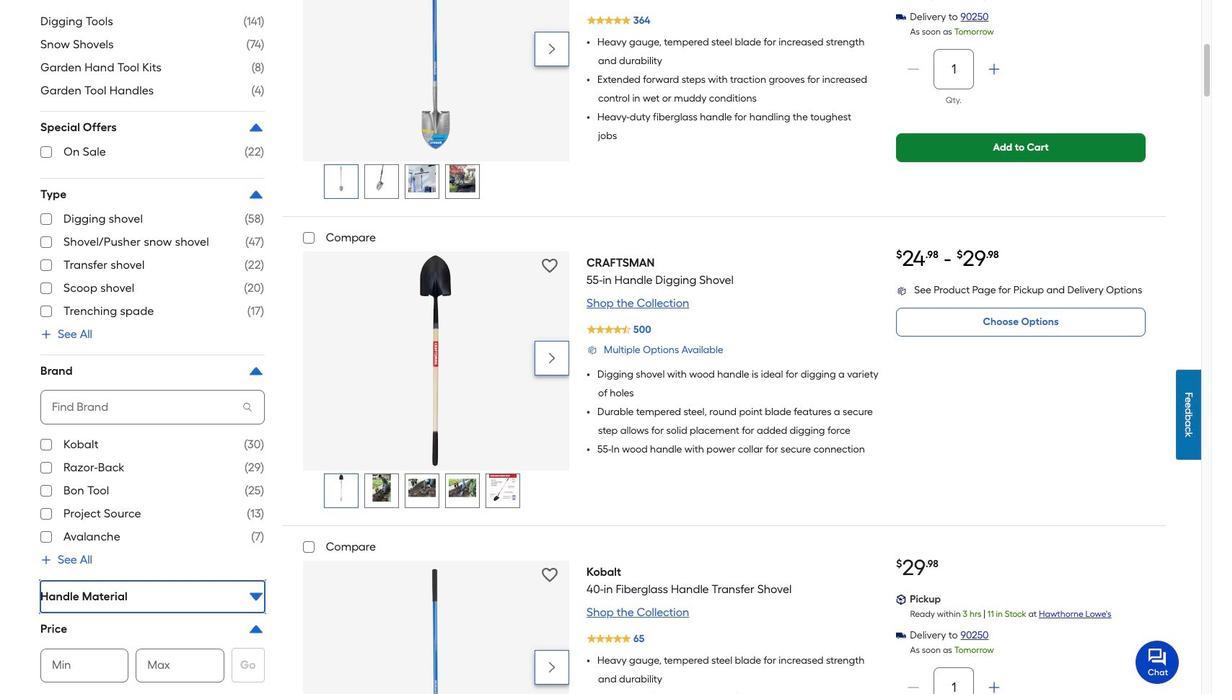 Task type: locate. For each thing, give the bounding box(es) containing it.
2 chevron right image from the top
[[545, 661, 559, 675]]

0 vertical spatial plus image
[[40, 329, 52, 341]]

heart outline image for first chevron right icon from the bottom of the page
[[542, 568, 558, 584]]

1 vertical spatial plus image
[[987, 681, 1002, 695]]

triangle up image
[[247, 119, 265, 136], [247, 186, 265, 204]]

heart outline image
[[542, 258, 558, 274], [542, 568, 558, 584]]

plus image
[[40, 329, 52, 341], [987, 681, 1002, 695]]

multiple options outlined image
[[587, 345, 598, 357]]

stepper number input field with increment and decrement buttons number field right minus image in the top of the page
[[934, 58, 974, 81]]

1 stepper number input field with increment and decrement buttons number field from the top
[[934, 58, 974, 81]]

craftsman cmxmlba1000 shovel-spade - view #2 image
[[368, 475, 396, 502]]

stepper number input field with increment and decrement buttons number field for minus image in the top of the page
[[934, 58, 974, 81]]

truck filled image down pickup icon
[[897, 631, 907, 642]]

1 vertical spatial plus image
[[40, 555, 52, 567]]

triangle up image up search icon
[[247, 363, 265, 380]]

1 vertical spatial triangle up image
[[247, 186, 265, 204]]

1 truck filled image from the top
[[897, 12, 907, 22]]

1 chevron right image from the top
[[545, 42, 559, 56]]

plus image
[[987, 62, 1002, 76], [40, 555, 52, 567]]

kobalt prl-f-k34710 shovel-spade - view #2 image
[[368, 165, 396, 193]]

2 5 stars image from the top
[[586, 629, 645, 649]]

2 triangle up image from the top
[[247, 186, 265, 204]]

0 vertical spatial triangle up image
[[247, 363, 265, 380]]

truck filled image up minus image in the top of the page
[[897, 12, 907, 22]]

0 vertical spatial triangle up image
[[247, 119, 265, 136]]

kobalt prl-f-k34710 shovel-spade - view #4 image
[[449, 165, 477, 193]]

Stepper number input field with increment and decrement buttons number field
[[934, 58, 974, 81], [934, 677, 974, 695]]

1 vertical spatial chevron right image
[[545, 661, 559, 675]]

minus image
[[907, 62, 921, 76]]

chevron right image
[[545, 42, 559, 56], [545, 661, 559, 675]]

multiple options outlined image
[[897, 283, 908, 299]]

0 vertical spatial truck filled image
[[897, 12, 907, 22]]

0 vertical spatial heart outline image
[[542, 258, 558, 274]]

truck filled image
[[897, 12, 907, 22], [897, 631, 907, 642]]

1 vertical spatial truck filled image
[[897, 631, 907, 642]]

0 vertical spatial chevron right image
[[545, 42, 559, 56]]

1 heart outline image from the top
[[542, 258, 558, 274]]

chat invite button image
[[1136, 641, 1180, 685]]

0 vertical spatial plus image
[[987, 62, 1002, 76]]

1 vertical spatial heart outline image
[[542, 568, 558, 584]]

2 stepper number input field with increment and decrement buttons number field from the top
[[934, 677, 974, 695]]

1 vertical spatial triangle up image
[[247, 621, 265, 639]]

2 triangle up image from the top
[[247, 621, 265, 639]]

craftsman cmxmlba1000 shovel-spade - view #3 image
[[409, 475, 436, 502]]

1 vertical spatial stepper number input field with increment and decrement buttons number field
[[934, 677, 974, 695]]

triangle up image
[[247, 363, 265, 380], [247, 621, 265, 639]]

triangle up image down the triangle down image
[[247, 621, 265, 639]]

0 vertical spatial stepper number input field with increment and decrement buttons number field
[[934, 58, 974, 81]]

5 stars image
[[586, 10, 651, 30], [586, 629, 645, 649]]

2 heart outline image from the top
[[542, 568, 558, 584]]

search icon image
[[241, 402, 253, 414]]

0 horizontal spatial plus image
[[40, 555, 52, 567]]

1 horizontal spatial plus image
[[987, 62, 1002, 76]]

kobalt prl-f-k34710 40-in fiberglass handle digging shovel image
[[328, 165, 355, 193]]

stepper number input field with increment and decrement buttons number field right minus icon
[[934, 677, 974, 695]]

0 vertical spatial 5 stars image
[[586, 10, 651, 30]]

1 vertical spatial 5 stars image
[[586, 629, 645, 649]]



Task type: vqa. For each thing, say whether or not it's contained in the screenshot.
the Compare within the 1000321341 element
no



Task type: describe. For each thing, give the bounding box(es) containing it.
1 triangle up image from the top
[[247, 119, 265, 136]]

kobalt prl-f-k34710 shovel-spade - view #3 image
[[409, 165, 436, 193]]

triangle down image
[[247, 589, 265, 606]]

0 horizontal spatial plus image
[[40, 329, 52, 341]]

1 5 stars image from the top
[[586, 10, 651, 30]]

craftsman cmxmlba1000 shovel-spade - view #5 image
[[490, 475, 517, 502]]

actual price $29.98 element
[[897, 556, 939, 582]]

2 truck filled image from the top
[[897, 631, 907, 642]]

$24.98-$29.98 element
[[897, 246, 999, 272]]

minus image
[[907, 681, 921, 695]]

1 horizontal spatial plus image
[[987, 681, 1002, 695]]

heart outline image for chevron right image on the bottom left of page
[[542, 258, 558, 274]]

chevron right image
[[545, 351, 559, 366]]

kobalt pcl-f-k 34711 40-in fiberglass handle transfer shovel image
[[328, 563, 544, 695]]

craftsman cmxmlba1000 shovel-spade - view #4 image
[[449, 475, 477, 502]]

4.5 stars image
[[586, 320, 652, 340]]

stepper number input field with increment and decrement buttons number field for minus icon
[[934, 677, 974, 695]]

Find Brand text field
[[40, 399, 227, 416]]

craftsman cmxmlba1000 55-in handle digging shovel image
[[328, 475, 355, 502]]

pickup image
[[897, 595, 907, 605]]

1 triangle up image from the top
[[247, 363, 265, 380]]



